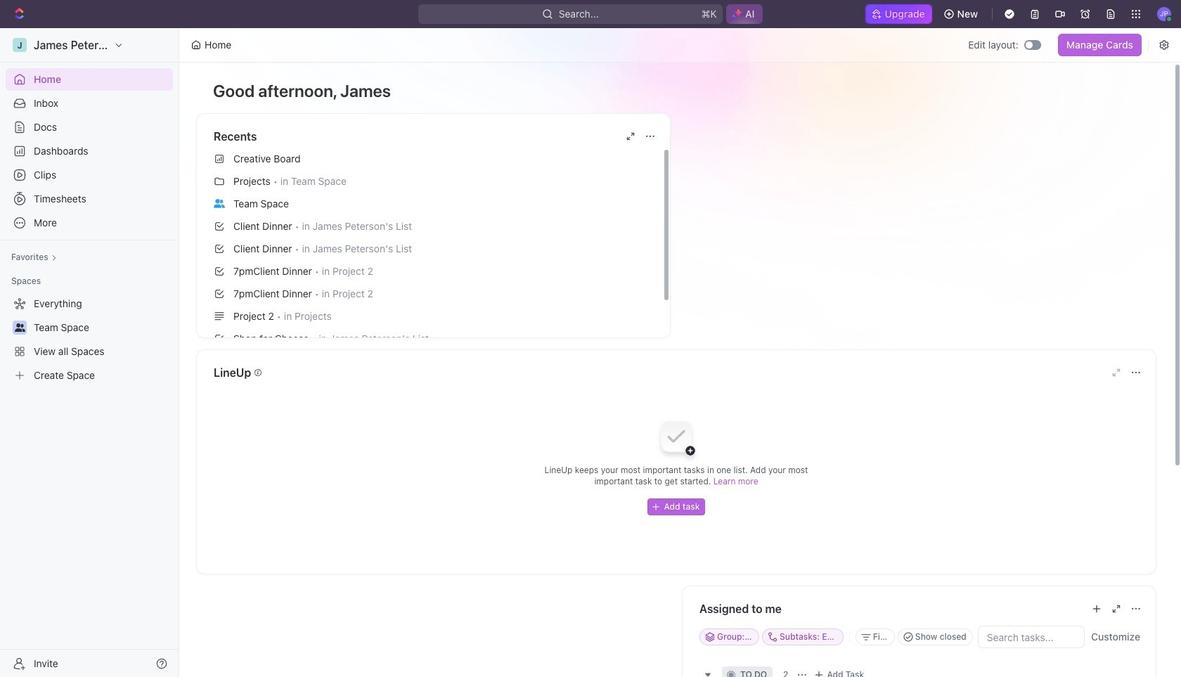 Task type: describe. For each thing, give the bounding box(es) containing it.
user group image
[[214, 199, 225, 208]]

user group image
[[14, 324, 25, 332]]

james peterson's workspace, , element
[[13, 38, 27, 52]]

Search tasks... text field
[[979, 627, 1085, 648]]



Task type: vqa. For each thing, say whether or not it's contained in the screenshot.
1st List from the left
no



Task type: locate. For each thing, give the bounding box(es) containing it.
tree
[[6, 293, 173, 387]]

tree inside sidebar navigation
[[6, 293, 173, 387]]

sidebar navigation
[[0, 28, 182, 677]]



